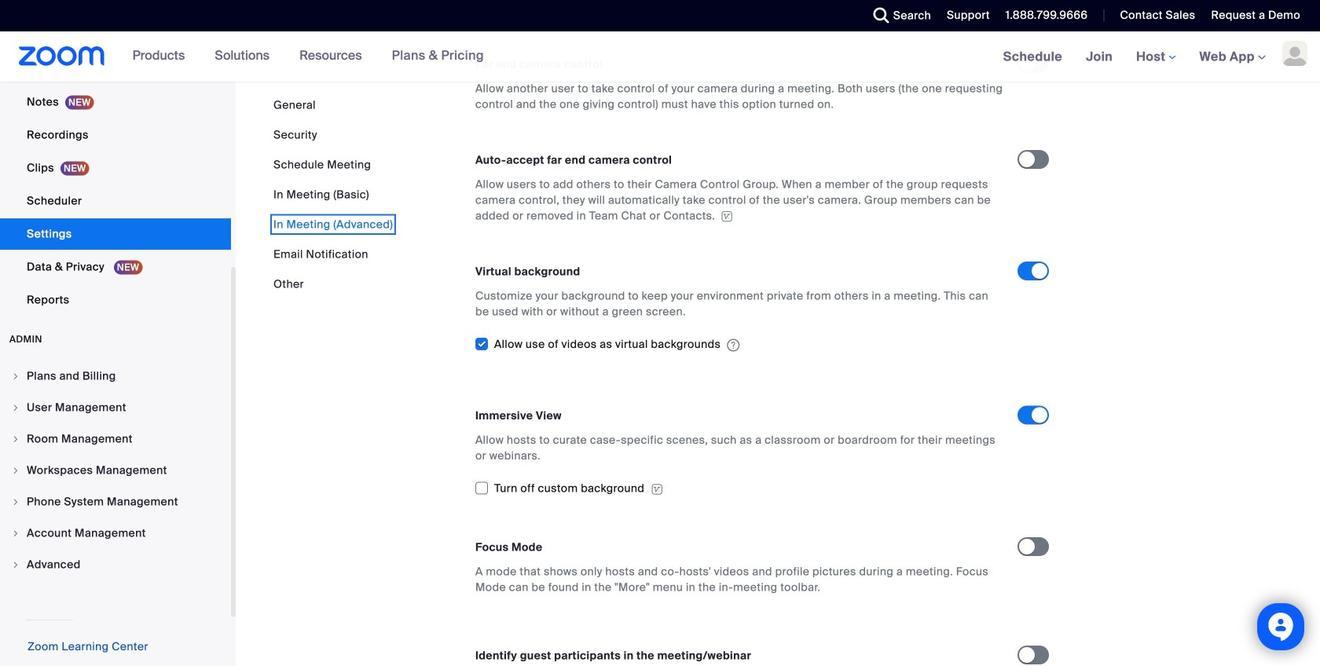 Task type: locate. For each thing, give the bounding box(es) containing it.
menu bar
[[274, 97, 393, 292]]

side navigation navigation
[[0, 0, 236, 667]]

meetings navigation
[[992, 31, 1321, 83]]

personal menu menu
[[0, 0, 231, 318]]

right image
[[11, 435, 20, 444], [11, 466, 20, 476], [11, 498, 20, 507], [11, 529, 20, 538]]

1 vertical spatial right image
[[11, 403, 20, 413]]

1 right image from the top
[[11, 372, 20, 381]]

support version for turn off custom background image
[[651, 483, 664, 497]]

right image
[[11, 372, 20, 381], [11, 403, 20, 413], [11, 561, 20, 570]]

application
[[476, 177, 1004, 224]]

zoom logo image
[[19, 46, 105, 66]]

2 right image from the top
[[11, 403, 20, 413]]

3 right image from the top
[[11, 498, 20, 507]]

admin menu menu
[[0, 362, 231, 582]]

0 vertical spatial right image
[[11, 372, 20, 381]]

5 menu item from the top
[[0, 487, 231, 517]]

2 vertical spatial right image
[[11, 561, 20, 570]]

profile picture image
[[1283, 41, 1308, 66]]

menu item
[[0, 362, 231, 391], [0, 393, 231, 423], [0, 425, 231, 454], [0, 456, 231, 486], [0, 487, 231, 517], [0, 519, 231, 549], [0, 550, 231, 580]]

banner
[[0, 31, 1321, 83]]



Task type: vqa. For each thing, say whether or not it's contained in the screenshot.
banner at the top of page
yes



Task type: describe. For each thing, give the bounding box(es) containing it.
1 menu item from the top
[[0, 362, 231, 391]]

3 menu item from the top
[[0, 425, 231, 454]]

4 menu item from the top
[[0, 456, 231, 486]]

7 menu item from the top
[[0, 550, 231, 580]]

learn more about allow use of videos as virtual backgrounds image
[[727, 338, 740, 353]]

4 right image from the top
[[11, 529, 20, 538]]

support version for auto-accept far end camera control image
[[719, 211, 735, 222]]

6 menu item from the top
[[0, 519, 231, 549]]

2 menu item from the top
[[0, 393, 231, 423]]

2 right image from the top
[[11, 466, 20, 476]]

1 right image from the top
[[11, 435, 20, 444]]

product information navigation
[[121, 31, 496, 82]]

3 right image from the top
[[11, 561, 20, 570]]



